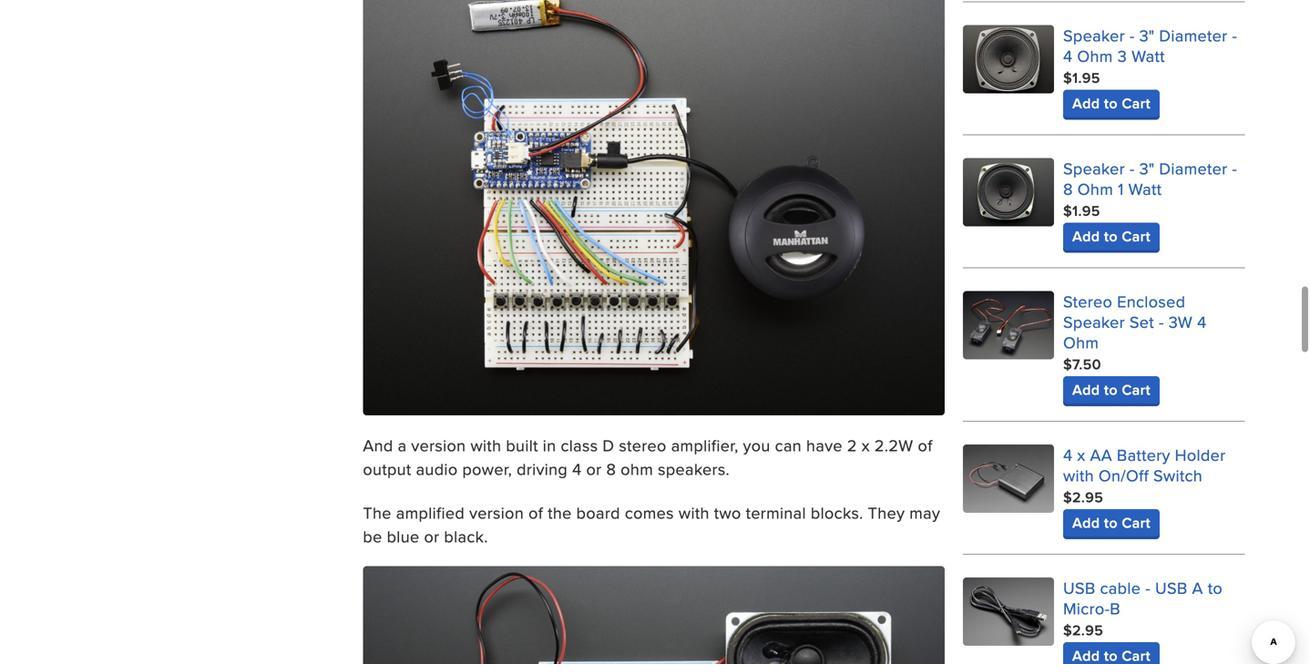 Task type: describe. For each thing, give the bounding box(es) containing it.
or inside the amplified version of the board comes with two terminal blocks. they may be blue or black.
[[424, 525, 440, 548]]

adafruit_products_2133_orig_308.jpg image
[[363, 0, 946, 416]]

can
[[776, 434, 802, 457]]

a
[[398, 434, 407, 457]]

driving
[[517, 458, 568, 481]]

ohm for 3
[[1078, 44, 1114, 68]]

ohm for 1
[[1078, 177, 1114, 201]]

be
[[363, 525, 383, 548]]

- inside usb cable - usb a to micro-b $2.95
[[1146, 577, 1151, 600]]

or inside and a version with built in class d stereo amplifier, you can have 2 x 2.2w of output audio power, driving 4 or 8 ohm speakers.
[[587, 458, 602, 481]]

built
[[506, 434, 539, 457]]

version for a
[[412, 434, 466, 457]]

watt for 3
[[1132, 44, 1166, 68]]

and a version with built in class d stereo amplifier, you can have 2 x 2.2w of output audio power, driving 4 or 8 ohm speakers.
[[363, 434, 933, 481]]

of inside the amplified version of the board comes with two terminal blocks. they may be blue or black.
[[529, 502, 544, 525]]

cart inside the 4 x aa battery holder with on/off switch $2.95 add to cart
[[1123, 512, 1151, 534]]

rectangular stereo enclosed speaker set with jst cable image
[[964, 291, 1055, 360]]

a
[[1193, 577, 1204, 600]]

b
[[1111, 597, 1121, 620]]

of inside and a version with built in class d stereo amplifier, you can have 2 x 2.2w of output audio power, driving 4 or 8 ohm speakers.
[[919, 434, 933, 457]]

holder
[[1176, 444, 1227, 467]]

$1.95 for 8
[[1064, 200, 1101, 222]]

power,
[[463, 458, 513, 481]]

terminal
[[746, 502, 807, 525]]

diameter for speaker - 3" diameter - 4 ohm 3 watt
[[1160, 24, 1228, 47]]

speaker - 3" diameter - 4 ohm 3 watt image
[[964, 25, 1055, 93]]

3
[[1118, 44, 1128, 68]]

ohm
[[621, 458, 654, 481]]

on/off
[[1099, 464, 1150, 487]]

to inside speaker - 3" diameter - 8 ohm 1 watt $1.95 add to cart
[[1105, 226, 1118, 247]]

the
[[363, 502, 392, 525]]

two
[[715, 502, 742, 525]]

3" for 3
[[1140, 24, 1155, 47]]

x inside and a version with built in class d stereo amplifier, you can have 2 x 2.2w of output audio power, driving 4 or 8 ohm speakers.
[[862, 434, 871, 457]]

may
[[910, 502, 941, 525]]

ohm inside stereo enclosed speaker set - 3w 4 ohm $7.50 add to cart
[[1064, 331, 1100, 354]]

have
[[807, 434, 843, 457]]

4 inside speaker - 3" diameter - 4 ohm 3 watt $1.95 add to cart
[[1064, 44, 1073, 68]]

3w
[[1169, 311, 1193, 334]]

add inside stereo enclosed speaker set - 3w 4 ohm $7.50 add to cart
[[1073, 379, 1101, 401]]

speakers.
[[658, 458, 730, 481]]

usb cable - usb a to micro-b $2.95
[[1064, 577, 1223, 641]]

and
[[363, 434, 393, 457]]

black.
[[444, 525, 488, 548]]

cart inside speaker - 3" diameter - 4 ohm 3 watt $1.95 add to cart
[[1123, 93, 1151, 114]]

add to cart link for 3
[[1064, 90, 1160, 117]]

4 inside the 4 x aa battery holder with on/off switch $2.95 add to cart
[[1064, 444, 1073, 467]]

blue
[[387, 525, 420, 548]]

usb cable - usb a to micro-b link
[[1064, 577, 1223, 620]]

$1.95 for 4
[[1064, 67, 1101, 89]]

you
[[744, 434, 771, 457]]

stereo
[[619, 434, 667, 457]]

speaker - 3" diameter - 4 ohm 3 watt $1.95 add to cart
[[1064, 24, 1238, 114]]

with inside the amplified version of the board comes with two terminal blocks. they may be blue or black.
[[679, 502, 710, 525]]

to inside speaker - 3" diameter - 4 ohm 3 watt $1.95 add to cart
[[1105, 93, 1118, 114]]

speaker - 3" diameter - 8 ohm 1 watt link
[[1064, 157, 1238, 201]]

switch
[[1154, 464, 1203, 487]]

stereo enclosed speaker set - 3w 4 ohm link
[[1064, 290, 1208, 354]]

x inside the 4 x aa battery holder with on/off switch $2.95 add to cart
[[1078, 444, 1086, 467]]

8 inside and a version with built in class d stereo amplifier, you can have 2 x 2.2w of output audio power, driving 4 or 8 ohm speakers.
[[607, 458, 617, 481]]

battery
[[1118, 444, 1171, 467]]

board
[[577, 502, 621, 525]]

2 usb from the left
[[1156, 577, 1188, 600]]

output
[[363, 458, 412, 481]]



Task type: locate. For each thing, give the bounding box(es) containing it.
to inside usb cable - usb a to micro-b $2.95
[[1209, 577, 1223, 600]]

add to cart link
[[1064, 90, 1160, 117], [1064, 223, 1160, 250], [1064, 377, 1160, 404], [1064, 510, 1160, 537]]

speaker inside stereo enclosed speaker set - 3w 4 ohm $7.50 add to cart
[[1064, 311, 1126, 334]]

usb
[[1064, 577, 1096, 600], [1156, 577, 1188, 600]]

to up aa
[[1105, 379, 1118, 401]]

with left 'two' at the bottom of page
[[679, 502, 710, 525]]

version inside and a version with built in class d stereo amplifier, you can have 2 x 2.2w of output audio power, driving 4 or 8 ohm speakers.
[[412, 434, 466, 457]]

add up stereo
[[1073, 226, 1101, 247]]

2 add to cart link from the top
[[1064, 223, 1160, 250]]

to down 3 at right
[[1105, 93, 1118, 114]]

cart down 1
[[1123, 226, 1151, 247]]

speaker right speaker - 3" diameter - 4 ohm 3 watt image
[[1064, 24, 1126, 47]]

1 vertical spatial ohm
[[1078, 177, 1114, 201]]

0 horizontal spatial version
[[412, 434, 466, 457]]

1 horizontal spatial of
[[919, 434, 933, 457]]

watt inside speaker - 3" diameter - 4 ohm 3 watt $1.95 add to cart
[[1132, 44, 1166, 68]]

speaker for 4
[[1064, 24, 1126, 47]]

$2.95 down aa
[[1064, 487, 1104, 508]]

comes
[[625, 502, 675, 525]]

- inside stereo enclosed speaker set - 3w 4 ohm $7.50 add to cart
[[1160, 311, 1165, 334]]

with inside the 4 x aa battery holder with on/off switch $2.95 add to cart
[[1064, 464, 1095, 487]]

diameter right 1
[[1160, 157, 1228, 180]]

speaker
[[1064, 24, 1126, 47], [1064, 157, 1126, 180], [1064, 311, 1126, 334]]

$2.95 for micro-
[[1064, 620, 1104, 641]]

speaker - 3" diameter - 4 ohm 3 watt link
[[1064, 24, 1238, 68]]

$2.95 inside usb cable - usb a to micro-b $2.95
[[1064, 620, 1104, 641]]

8 down d
[[607, 458, 617, 481]]

with
[[471, 434, 502, 457], [1064, 464, 1095, 487], [679, 502, 710, 525]]

2 vertical spatial with
[[679, 502, 710, 525]]

x right 2
[[862, 434, 871, 457]]

ohm down stereo
[[1064, 331, 1100, 354]]

0 vertical spatial or
[[587, 458, 602, 481]]

4 x aa battery holder with on/off switch link
[[1064, 444, 1227, 487]]

1 horizontal spatial version
[[470, 502, 524, 525]]

1 vertical spatial $2.95
[[1064, 620, 1104, 641]]

to right a at the right of page
[[1209, 577, 1223, 600]]

0 horizontal spatial with
[[471, 434, 502, 457]]

x left aa
[[1078, 444, 1086, 467]]

amplified
[[396, 502, 465, 525]]

diameter right 3 at right
[[1160, 24, 1228, 47]]

1 vertical spatial or
[[424, 525, 440, 548]]

0 vertical spatial ohm
[[1078, 44, 1114, 68]]

$2.95 for on/off
[[1064, 487, 1104, 508]]

$1.95 left 3 at right
[[1064, 67, 1101, 89]]

to up stereo
[[1105, 226, 1118, 247]]

diameter inside speaker - 3" diameter - 8 ohm 1 watt $1.95 add to cart
[[1160, 157, 1228, 180]]

1 horizontal spatial 8
[[1064, 177, 1074, 201]]

add inside the 4 x aa battery holder with on/off switch $2.95 add to cart
[[1073, 512, 1101, 534]]

d
[[603, 434, 615, 457]]

version up black.
[[470, 502, 524, 525]]

add to cart link down on/off
[[1064, 510, 1160, 537]]

x
[[862, 434, 871, 457], [1078, 444, 1086, 467]]

add to cart link down $7.50 on the bottom right of the page
[[1064, 377, 1160, 404]]

or
[[587, 458, 602, 481], [424, 525, 440, 548]]

0 vertical spatial $1.95
[[1064, 67, 1101, 89]]

1 vertical spatial 3"
[[1140, 157, 1155, 180]]

2 horizontal spatial with
[[1064, 464, 1095, 487]]

add to cart link down 1
[[1064, 223, 1160, 250]]

8
[[1064, 177, 1074, 201], [607, 458, 617, 481]]

ohm left 3 at right
[[1078, 44, 1114, 68]]

to down on/off
[[1105, 512, 1118, 534]]

4 inside and a version with built in class d stereo amplifier, you can have 2 x 2.2w of output audio power, driving 4 or 8 ohm speakers.
[[573, 458, 582, 481]]

2 $1.95 from the top
[[1064, 200, 1101, 222]]

1 $2.95 from the top
[[1064, 487, 1104, 508]]

add down speaker - 3" diameter - 4 ohm 3 watt link
[[1073, 93, 1101, 114]]

0 horizontal spatial usb
[[1064, 577, 1096, 600]]

ohm
[[1078, 44, 1114, 68], [1078, 177, 1114, 201], [1064, 331, 1100, 354]]

1 vertical spatial version
[[470, 502, 524, 525]]

diameter
[[1160, 24, 1228, 47], [1160, 157, 1228, 180]]

0 vertical spatial diameter
[[1160, 24, 1228, 47]]

0 vertical spatial speaker
[[1064, 24, 1126, 47]]

2.2w
[[875, 434, 914, 457]]

aa
[[1091, 444, 1113, 467]]

of left the
[[529, 502, 544, 525]]

2 vertical spatial ohm
[[1064, 331, 1100, 354]]

8 left 1
[[1064, 177, 1074, 201]]

$2.95 left the b
[[1064, 620, 1104, 641]]

of right 2.2w
[[919, 434, 933, 457]]

cart down 3 at right
[[1123, 93, 1151, 114]]

1 speaker from the top
[[1064, 24, 1126, 47]]

0 horizontal spatial of
[[529, 502, 544, 525]]

3 add from the top
[[1073, 379, 1101, 401]]

cart inside speaker - 3" diameter - 8 ohm 1 watt $1.95 add to cart
[[1123, 226, 1151, 247]]

0 vertical spatial 8
[[1064, 177, 1074, 201]]

to inside stereo enclosed speaker set - 3w 4 ohm $7.50 add to cart
[[1105, 379, 1118, 401]]

diameter inside speaker - 3" diameter - 4 ohm 3 watt $1.95 add to cart
[[1160, 24, 1228, 47]]

micro-
[[1064, 597, 1111, 620]]

speaker - 3" diameter - 8 ohm 1 watt $1.95 add to cart
[[1064, 157, 1238, 247]]

$1.95
[[1064, 67, 1101, 89], [1064, 200, 1101, 222]]

3" inside speaker - 3" diameter - 8 ohm 1 watt $1.95 add to cart
[[1140, 157, 1155, 180]]

4 down class
[[573, 458, 582, 481]]

1 vertical spatial watt
[[1129, 177, 1163, 201]]

add to cart link for ohm
[[1064, 377, 1160, 404]]

version up audio
[[412, 434, 466, 457]]

set
[[1130, 311, 1155, 334]]

2
[[848, 434, 858, 457]]

3" for 1
[[1140, 157, 1155, 180]]

4 cart from the top
[[1123, 512, 1151, 534]]

1 horizontal spatial with
[[679, 502, 710, 525]]

speaker inside speaker - 3" diameter - 8 ohm 1 watt $1.95 add to cart
[[1064, 157, 1126, 180]]

2 diameter from the top
[[1160, 157, 1228, 180]]

class
[[561, 434, 598, 457]]

add to cart link for switch
[[1064, 510, 1160, 537]]

cart down on/off
[[1123, 512, 1151, 534]]

or down amplified
[[424, 525, 440, 548]]

1 horizontal spatial usb
[[1156, 577, 1188, 600]]

version inside the amplified version of the board comes with two terminal blocks. they may be blue or black.
[[470, 502, 524, 525]]

0 horizontal spatial 8
[[607, 458, 617, 481]]

1 horizontal spatial x
[[1078, 444, 1086, 467]]

to inside the 4 x aa battery holder with on/off switch $2.95 add to cart
[[1105, 512, 1118, 534]]

$2.95
[[1064, 487, 1104, 508], [1064, 620, 1104, 641]]

add down on/off
[[1073, 512, 1101, 534]]

3"
[[1140, 24, 1155, 47], [1140, 157, 1155, 180]]

4
[[1064, 44, 1073, 68], [1198, 311, 1208, 334], [1064, 444, 1073, 467], [573, 458, 582, 481]]

in
[[543, 434, 557, 457]]

angled shot of square black 4 x aa battery holder with on/off switch and male jumper wires. image
[[964, 445, 1055, 513]]

2 $2.95 from the top
[[1064, 620, 1104, 641]]

cart inside stereo enclosed speaker set - 3w 4 ohm $7.50 add to cart
[[1123, 379, 1151, 401]]

2 add from the top
[[1073, 226, 1101, 247]]

enclosed
[[1118, 290, 1186, 313]]

1
[[1119, 177, 1125, 201]]

speaker for 8
[[1064, 157, 1126, 180]]

watt right 1
[[1129, 177, 1163, 201]]

4 right 3w
[[1198, 311, 1208, 334]]

8 inside speaker - 3" diameter - 8 ohm 1 watt $1.95 add to cart
[[1064, 177, 1074, 201]]

ohm inside speaker - 3" diameter - 4 ohm 3 watt $1.95 add to cart
[[1078, 44, 1114, 68]]

usb left the cable
[[1064, 577, 1096, 600]]

speaker right speaker - 3" diameter - 8 ohm 1 watt image
[[1064, 157, 1126, 180]]

stereo
[[1064, 290, 1113, 313]]

4 inside stereo enclosed speaker set - 3w 4 ohm $7.50 add to cart
[[1198, 311, 1208, 334]]

speaker inside speaker - 3" diameter - 4 ohm 3 watt $1.95 add to cart
[[1064, 24, 1126, 47]]

add inside speaker - 3" diameter - 8 ohm 1 watt $1.95 add to cart
[[1073, 226, 1101, 247]]

to
[[1105, 93, 1118, 114], [1105, 226, 1118, 247], [1105, 379, 1118, 401], [1105, 512, 1118, 534], [1209, 577, 1223, 600]]

0 vertical spatial $2.95
[[1064, 487, 1104, 508]]

1 vertical spatial 8
[[607, 458, 617, 481]]

image: adafruit_products_2210-00.jpg element
[[363, 567, 946, 665]]

3" right 1
[[1140, 157, 1155, 180]]

1 horizontal spatial or
[[587, 458, 602, 481]]

1 add from the top
[[1073, 93, 1101, 114]]

4 add to cart link from the top
[[1064, 510, 1160, 537]]

they
[[868, 502, 905, 525]]

amplifier,
[[672, 434, 739, 457]]

watt for 1
[[1129, 177, 1163, 201]]

cable
[[1101, 577, 1142, 600]]

ohm inside speaker - 3" diameter - 8 ohm 1 watt $1.95 add to cart
[[1078, 177, 1114, 201]]

1 vertical spatial with
[[1064, 464, 1095, 487]]

1 $1.95 from the top
[[1064, 67, 1101, 89]]

0 vertical spatial with
[[471, 434, 502, 457]]

add to cart link down 3 at right
[[1064, 90, 1160, 117]]

$1.95 inside speaker - 3" diameter - 4 ohm 3 watt $1.95 add to cart
[[1064, 67, 1101, 89]]

version for amplified
[[470, 502, 524, 525]]

with inside and a version with built in class d stereo amplifier, you can have 2 x 2.2w of output audio power, driving 4 or 8 ohm speakers.
[[471, 434, 502, 457]]

1 vertical spatial $1.95
[[1064, 200, 1101, 222]]

the amplified version of the board comes with two terminal blocks. they may be blue or black.
[[363, 502, 941, 548]]

2 cart from the top
[[1123, 226, 1151, 247]]

0 vertical spatial watt
[[1132, 44, 1166, 68]]

1 3" from the top
[[1140, 24, 1155, 47]]

2 speaker from the top
[[1064, 157, 1126, 180]]

$7.50
[[1064, 354, 1102, 375]]

0 vertical spatial version
[[412, 434, 466, 457]]

speaker - 3" diameter - 8 ohm 1 watt image
[[964, 158, 1055, 227]]

4 left aa
[[1064, 444, 1073, 467]]

1 vertical spatial diameter
[[1160, 157, 1228, 180]]

1 cart from the top
[[1123, 93, 1151, 114]]

usb left a at the right of page
[[1156, 577, 1188, 600]]

speaker up $7.50 on the bottom right of the page
[[1064, 311, 1126, 334]]

of
[[919, 434, 933, 457], [529, 502, 544, 525]]

watt inside speaker - 3" diameter - 8 ohm 1 watt $1.95 add to cart
[[1129, 177, 1163, 201]]

cart
[[1123, 93, 1151, 114], [1123, 226, 1151, 247], [1123, 379, 1151, 401], [1123, 512, 1151, 534]]

with left on/off
[[1064, 464, 1095, 487]]

version
[[412, 434, 466, 457], [470, 502, 524, 525]]

stereo enclosed speaker set - 3w 4 ohm $7.50 add to cart
[[1064, 290, 1208, 401]]

ohm left 1
[[1078, 177, 1114, 201]]

0 vertical spatial of
[[919, 434, 933, 457]]

watt
[[1132, 44, 1166, 68], [1129, 177, 1163, 201]]

cart up battery
[[1123, 379, 1151, 401]]

4 left 3 at right
[[1064, 44, 1073, 68]]

4 x aa battery holder with on/off switch $2.95 add to cart
[[1064, 444, 1227, 534]]

with up power,
[[471, 434, 502, 457]]

add
[[1073, 93, 1101, 114], [1073, 226, 1101, 247], [1073, 379, 1101, 401], [1073, 512, 1101, 534]]

4 add from the top
[[1073, 512, 1101, 534]]

$1.95 left 1
[[1064, 200, 1101, 222]]

3 cart from the top
[[1123, 379, 1151, 401]]

1 vertical spatial speaker
[[1064, 157, 1126, 180]]

1 diameter from the top
[[1160, 24, 1228, 47]]

1 vertical spatial of
[[529, 502, 544, 525]]

$2.95 inside the 4 x aa battery holder with on/off switch $2.95 add to cart
[[1064, 487, 1104, 508]]

add to cart link for 1
[[1064, 223, 1160, 250]]

audio
[[416, 458, 458, 481]]

add inside speaker - 3" diameter - 4 ohm 3 watt $1.95 add to cart
[[1073, 93, 1101, 114]]

the
[[548, 502, 572, 525]]

3 add to cart link from the top
[[1064, 377, 1160, 404]]

blocks.
[[811, 502, 864, 525]]

2 3" from the top
[[1140, 157, 1155, 180]]

0 vertical spatial 3"
[[1140, 24, 1155, 47]]

usb cable - usb a to micro-b - 3 foot long image
[[964, 578, 1055, 646]]

2 vertical spatial speaker
[[1064, 311, 1126, 334]]

3" right 3 at right
[[1140, 24, 1155, 47]]

$1.95 inside speaker - 3" diameter - 8 ohm 1 watt $1.95 add to cart
[[1064, 200, 1101, 222]]

1 usb from the left
[[1064, 577, 1096, 600]]

add down $7.50 on the bottom right of the page
[[1073, 379, 1101, 401]]

or down class
[[587, 458, 602, 481]]

3" inside speaker - 3" diameter - 4 ohm 3 watt $1.95 add to cart
[[1140, 24, 1155, 47]]

diameter for speaker - 3" diameter - 8 ohm 1 watt
[[1160, 157, 1228, 180]]

-
[[1130, 24, 1136, 47], [1233, 24, 1238, 47], [1130, 157, 1136, 180], [1233, 157, 1238, 180], [1160, 311, 1165, 334], [1146, 577, 1151, 600]]

watt right 3 at right
[[1132, 44, 1166, 68]]

1 add to cart link from the top
[[1064, 90, 1160, 117]]

3 speaker from the top
[[1064, 311, 1126, 334]]

0 horizontal spatial or
[[424, 525, 440, 548]]

0 horizontal spatial x
[[862, 434, 871, 457]]



Task type: vqa. For each thing, say whether or not it's contained in the screenshot.


